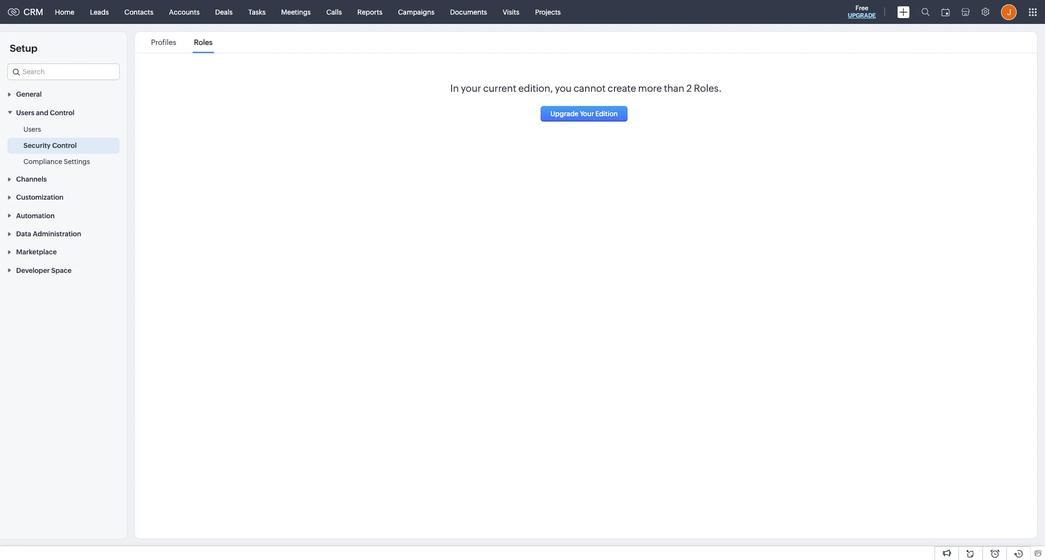 Task type: locate. For each thing, give the bounding box(es) containing it.
developer space
[[16, 267, 72, 275]]

list
[[142, 32, 222, 53]]

Search text field
[[8, 64, 119, 80]]

more
[[639, 83, 662, 94]]

your
[[461, 83, 481, 94]]

users inside region
[[23, 126, 41, 133]]

1 vertical spatial control
[[52, 142, 77, 150]]

crm link
[[8, 7, 43, 17]]

0 vertical spatial upgrade
[[848, 12, 876, 19]]

documents
[[450, 8, 487, 16]]

customization button
[[0, 188, 127, 207]]

automation button
[[0, 207, 127, 225]]

general button
[[0, 85, 127, 103]]

home link
[[47, 0, 82, 24]]

setup
[[10, 43, 37, 54]]

profile image
[[1002, 4, 1017, 20]]

security control
[[23, 142, 77, 150]]

users
[[16, 109, 34, 117], [23, 126, 41, 133]]

create
[[608, 83, 637, 94]]

administration
[[33, 230, 81, 238]]

control up compliance settings link in the left top of the page
[[52, 142, 77, 150]]

edition
[[596, 110, 618, 118]]

security
[[23, 142, 51, 150]]

projects link
[[528, 0, 569, 24]]

customization
[[16, 194, 64, 202]]

reports link
[[350, 0, 390, 24]]

control down general "dropdown button"
[[50, 109, 74, 117]]

0 vertical spatial control
[[50, 109, 74, 117]]

1 vertical spatial users
[[23, 126, 41, 133]]

search element
[[916, 0, 936, 24]]

upgrade
[[848, 12, 876, 19], [551, 110, 579, 118]]

meetings
[[281, 8, 311, 16]]

your
[[580, 110, 594, 118]]

upgrade left your
[[551, 110, 579, 118]]

visits link
[[495, 0, 528, 24]]

automation
[[16, 212, 55, 220]]

1 vertical spatial upgrade
[[551, 110, 579, 118]]

control
[[50, 109, 74, 117], [52, 142, 77, 150]]

2
[[687, 83, 692, 94]]

profiles link
[[150, 38, 178, 46]]

marketplace button
[[0, 243, 127, 261]]

users for users
[[23, 126, 41, 133]]

0 horizontal spatial upgrade
[[551, 110, 579, 118]]

home
[[55, 8, 74, 16]]

1 horizontal spatial upgrade
[[848, 12, 876, 19]]

profiles
[[151, 38, 176, 46]]

users up security at the left top of page
[[23, 126, 41, 133]]

users left and
[[16, 109, 34, 117]]

free
[[856, 4, 869, 12]]

roles.
[[694, 83, 722, 94]]

meetings link
[[274, 0, 319, 24]]

upgrade your edition button
[[541, 106, 628, 122]]

upgrade down free at the right top of page
[[848, 12, 876, 19]]

deals link
[[208, 0, 241, 24]]

None field
[[7, 64, 120, 80]]

data administration button
[[0, 225, 127, 243]]

calls
[[327, 8, 342, 16]]

0 vertical spatial users
[[16, 109, 34, 117]]

users inside dropdown button
[[16, 109, 34, 117]]

campaigns link
[[390, 0, 443, 24]]

compliance settings
[[23, 158, 90, 166]]

create menu image
[[898, 6, 910, 18]]

roles link
[[193, 38, 214, 46]]

search image
[[922, 8, 930, 16]]



Task type: describe. For each thing, give the bounding box(es) containing it.
current
[[483, 83, 517, 94]]

visits
[[503, 8, 520, 16]]

settings
[[64, 158, 90, 166]]

upgrade your edition
[[551, 110, 618, 118]]

compliance
[[23, 158, 62, 166]]

in your current edition, you cannot create more than 2 roles.
[[451, 83, 722, 94]]

contacts link
[[117, 0, 161, 24]]

leads
[[90, 8, 109, 16]]

data administration
[[16, 230, 81, 238]]

contacts
[[125, 8, 153, 16]]

in
[[451, 83, 459, 94]]

campaigns
[[398, 8, 435, 16]]

upgrade inside button
[[551, 110, 579, 118]]

calendar image
[[942, 8, 950, 16]]

accounts link
[[161, 0, 208, 24]]

users and control button
[[0, 103, 127, 122]]

developer space button
[[0, 261, 127, 280]]

security control link
[[23, 141, 77, 150]]

control inside region
[[52, 142, 77, 150]]

users link
[[23, 125, 41, 134]]

control inside dropdown button
[[50, 109, 74, 117]]

data
[[16, 230, 31, 238]]

channels
[[16, 176, 47, 183]]

marketplace
[[16, 249, 57, 256]]

leads link
[[82, 0, 117, 24]]

developer
[[16, 267, 50, 275]]

compliance settings link
[[23, 157, 90, 167]]

deals
[[215, 8, 233, 16]]

general
[[16, 91, 42, 98]]

tasks link
[[241, 0, 274, 24]]

users and control
[[16, 109, 74, 117]]

and
[[36, 109, 48, 117]]

list containing profiles
[[142, 32, 222, 53]]

profile element
[[996, 0, 1023, 24]]

tasks
[[248, 8, 266, 16]]

users for users and control
[[16, 109, 34, 117]]

free upgrade
[[848, 4, 876, 19]]

you
[[555, 83, 572, 94]]

than
[[664, 83, 685, 94]]

crm
[[23, 7, 43, 17]]

calls link
[[319, 0, 350, 24]]

create menu element
[[892, 0, 916, 24]]

edition,
[[519, 83, 553, 94]]

cannot
[[574, 83, 606, 94]]

channels button
[[0, 170, 127, 188]]

reports
[[358, 8, 383, 16]]

users and control region
[[0, 122, 127, 170]]

projects
[[535, 8, 561, 16]]

space
[[51, 267, 72, 275]]

documents link
[[443, 0, 495, 24]]

accounts
[[169, 8, 200, 16]]

roles
[[194, 38, 213, 46]]



Task type: vqa. For each thing, say whether or not it's contained in the screenshot.
Benton (Sample)
no



